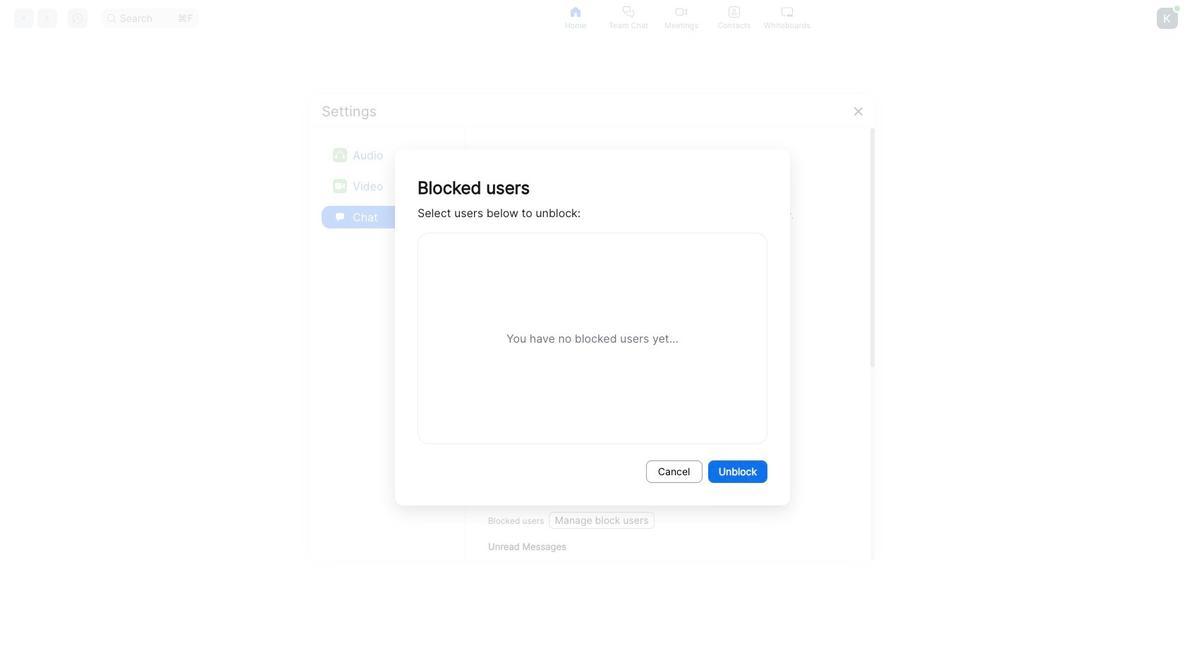 Task type: locate. For each thing, give the bounding box(es) containing it.
video camera on image
[[370, 260, 401, 291]]

video camera on image
[[370, 260, 401, 291]]

video on image
[[676, 6, 687, 17], [676, 6, 687, 17], [333, 179, 347, 193], [335, 181, 345, 191]]

team chat image
[[623, 6, 634, 17]]

chat image
[[333, 210, 347, 224], [336, 213, 344, 221]]

home small image
[[570, 6, 581, 17]]

schedule image
[[373, 380, 398, 408]]

settings tab list
[[322, 139, 454, 233]]

profile contact image
[[729, 6, 740, 17]]

close image
[[853, 105, 864, 117]]

customize the look of my sidebar. white image
[[488, 409, 507, 427]]

team chat image
[[623, 6, 634, 17]]

customize the behavior of my sidebar. only allow one section opened at a time element
[[505, 330, 665, 347]]

tab panel
[[0, 37, 1185, 656]]

magnifier image
[[107, 14, 116, 22]]

whiteboard small image
[[782, 6, 793, 17], [782, 6, 793, 17]]

tab list
[[549, 0, 814, 36]]

gray image
[[518, 409, 536, 427]]



Task type: vqa. For each thing, say whether or not it's contained in the screenshot.
Show options icon
no



Task type: describe. For each thing, give the bounding box(es) containing it.
unread messages. keep all unread messages on top in chat and channel lists element
[[505, 559, 736, 576]]

headphone image
[[333, 148, 347, 162]]

. change my status to "away" when i am inactive for element
[[505, 488, 708, 505]]

headphone image
[[335, 150, 345, 160]]

. organize by section element
[[505, 347, 585, 364]]

magnifier image
[[107, 14, 116, 22]]

profile contact image
[[729, 6, 740, 17]]

home small image
[[570, 6, 581, 17]]

close image
[[853, 105, 864, 117]]



